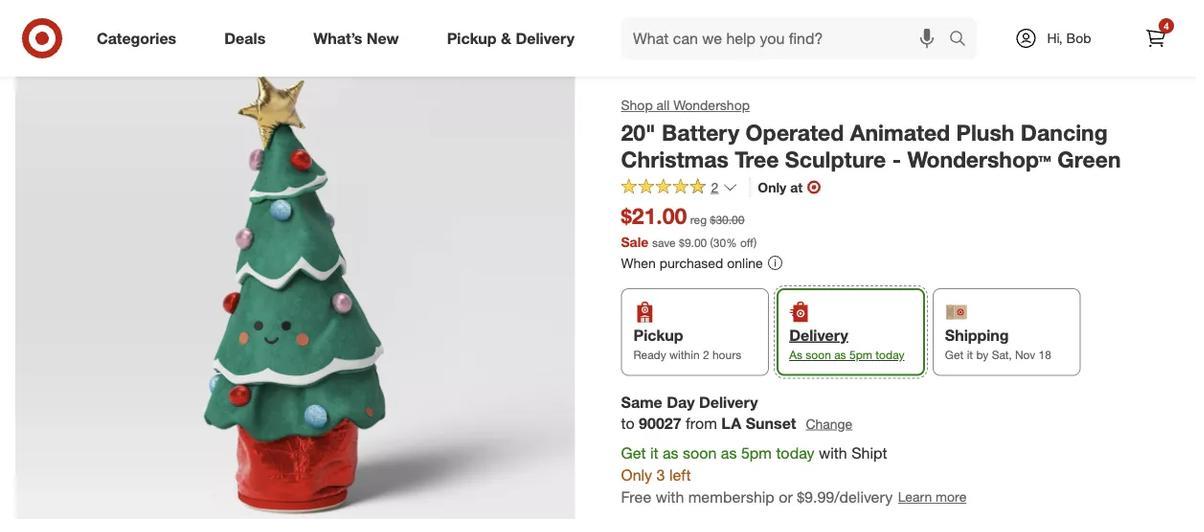 Task type: describe. For each thing, give the bounding box(es) containing it.
shipping
[[945, 326, 1009, 344]]

pickup for ready
[[634, 326, 683, 344]]

bob
[[1067, 30, 1091, 46]]

it inside "get it as soon as 5pm today with shipt only 3 left free with membership or $9.99/delivery learn more"
[[650, 444, 658, 463]]

sunset
[[746, 414, 796, 433]]

shipping get it by sat, nov 18
[[945, 326, 1051, 362]]

1 horizontal spatial with
[[819, 444, 847, 463]]

4 link
[[1135, 17, 1177, 59]]

within
[[669, 348, 700, 362]]

today inside delivery as soon as 5pm today
[[876, 348, 905, 362]]

20&#34; battery operated animated plush dancing christmas tree sculpture - wondershop&#8482; green, 1 of 5 image
[[15, 12, 575, 519]]

get inside shipping get it by sat, nov 18
[[945, 348, 964, 362]]

$21.00 reg $30.00 sale save $ 9.00 ( 30 % off )
[[621, 203, 757, 250]]

only inside "get it as soon as 5pm today with shipt only 3 left free with membership or $9.99/delivery learn more"
[[621, 466, 652, 484]]

0 horizontal spatial with
[[656, 488, 684, 506]]

ready
[[634, 348, 666, 362]]

shipt
[[852, 444, 887, 463]]

30
[[713, 235, 726, 249]]

from
[[686, 414, 717, 433]]

soon inside delivery as soon as 5pm today
[[806, 348, 831, 362]]

battery
[[662, 119, 739, 146]]

hours
[[712, 348, 741, 362]]

shop all wondershop 20" battery operated animated plush dancing christmas tree sculpture - wondershop™ green
[[621, 97, 1121, 173]]

what's new
[[313, 29, 399, 47]]

when
[[621, 254, 656, 271]]

delivery as soon as 5pm today
[[789, 326, 905, 362]]

sat,
[[992, 348, 1012, 362]]

it inside shipping get it by sat, nov 18
[[967, 348, 973, 362]]

left
[[669, 466, 691, 484]]

more
[[936, 489, 967, 505]]

delivery for same day delivery
[[699, 393, 758, 411]]

by
[[976, 348, 989, 362]]

only at
[[758, 179, 803, 195]]

online
[[727, 254, 763, 271]]

)
[[754, 235, 757, 249]]

at
[[790, 179, 803, 195]]

hi, bob
[[1047, 30, 1091, 46]]

day
[[667, 393, 695, 411]]

change button
[[805, 413, 854, 435]]

what's
[[313, 29, 362, 47]]

free
[[621, 488, 651, 506]]

today inside "get it as soon as 5pm today with shipt only 3 left free with membership or $9.99/delivery learn more"
[[776, 444, 815, 463]]

3
[[657, 466, 665, 484]]

shop
[[621, 97, 653, 113]]

to 90027 from la sunset
[[621, 414, 796, 433]]

or
[[779, 488, 793, 506]]

90027
[[639, 414, 681, 433]]

sale
[[621, 233, 649, 250]]

membership
[[688, 488, 775, 506]]

wondershop™
[[907, 146, 1052, 173]]

0 horizontal spatial as
[[663, 444, 679, 463]]

5pm inside "get it as soon as 5pm today with shipt only 3 left free with membership or $9.99/delivery learn more"
[[741, 444, 772, 463]]

off
[[740, 235, 754, 249]]

deals
[[224, 29, 266, 47]]

christmas
[[621, 146, 729, 173]]

animated
[[850, 119, 950, 146]]

hi,
[[1047, 30, 1063, 46]]



Task type: vqa. For each thing, say whether or not it's contained in the screenshot.
'($50-'
no



Task type: locate. For each thing, give the bounding box(es) containing it.
(
[[710, 235, 713, 249]]

0 vertical spatial 2
[[711, 179, 719, 195]]

1 vertical spatial today
[[776, 444, 815, 463]]

0 vertical spatial delivery
[[516, 29, 575, 47]]

0 horizontal spatial delivery
[[516, 29, 575, 47]]

delivery up as
[[789, 326, 848, 344]]

2 left the hours
[[703, 348, 709, 362]]

5pm right as
[[849, 348, 872, 362]]

1 vertical spatial with
[[656, 488, 684, 506]]

2 up $30.00
[[711, 179, 719, 195]]

plush
[[956, 119, 1015, 146]]

20"
[[621, 119, 656, 146]]

0 horizontal spatial today
[[776, 444, 815, 463]]

categories link
[[80, 17, 200, 59]]

pickup ready within 2 hours
[[634, 326, 741, 362]]

0 vertical spatial with
[[819, 444, 847, 463]]

it left by
[[967, 348, 973, 362]]

what's new link
[[297, 17, 423, 59]]

search button
[[940, 17, 987, 63]]

only
[[758, 179, 787, 195], [621, 466, 652, 484]]

dancing
[[1021, 119, 1108, 146]]

same day delivery
[[621, 393, 758, 411]]

soon
[[806, 348, 831, 362], [683, 444, 717, 463]]

-
[[892, 146, 901, 173]]

same
[[621, 393, 663, 411]]

2 vertical spatial delivery
[[699, 393, 758, 411]]

0 horizontal spatial soon
[[683, 444, 717, 463]]

1 horizontal spatial 5pm
[[849, 348, 872, 362]]

18
[[1039, 348, 1051, 362]]

1 vertical spatial 2
[[703, 348, 709, 362]]

1 horizontal spatial it
[[967, 348, 973, 362]]

delivery for pickup & delivery
[[516, 29, 575, 47]]

1 vertical spatial delivery
[[789, 326, 848, 344]]

search
[[940, 31, 987, 49]]

green
[[1058, 146, 1121, 173]]

$9.99/delivery
[[797, 488, 893, 506]]

1 horizontal spatial today
[[876, 348, 905, 362]]

today left by
[[876, 348, 905, 362]]

5pm
[[849, 348, 872, 362], [741, 444, 772, 463]]

only up free
[[621, 466, 652, 484]]

2 inside pickup ready within 2 hours
[[703, 348, 709, 362]]

delivery inside delivery as soon as 5pm today
[[789, 326, 848, 344]]

2 link
[[621, 178, 738, 200]]

2 horizontal spatial as
[[834, 348, 846, 362]]

categories
[[97, 29, 176, 47]]

0 vertical spatial soon
[[806, 348, 831, 362]]

pickup for &
[[447, 29, 497, 47]]

soon up left
[[683, 444, 717, 463]]

&
[[501, 29, 511, 47]]

9.00
[[685, 235, 707, 249]]

get it as soon as 5pm today with shipt only 3 left free with membership or $9.99/delivery learn more
[[621, 444, 967, 506]]

2 horizontal spatial delivery
[[789, 326, 848, 344]]

deals link
[[208, 17, 289, 59]]

as
[[789, 348, 803, 362]]

when purchased online
[[621, 254, 763, 271]]

0 horizontal spatial 2
[[703, 348, 709, 362]]

1 horizontal spatial soon
[[806, 348, 831, 362]]

get down to
[[621, 444, 646, 463]]

1 horizontal spatial pickup
[[634, 326, 683, 344]]

wondershop
[[673, 97, 750, 113]]

1 horizontal spatial delivery
[[699, 393, 758, 411]]

$21.00
[[621, 203, 687, 229]]

delivery up "la"
[[699, 393, 758, 411]]

get left by
[[945, 348, 964, 362]]

pickup & delivery link
[[431, 17, 599, 59]]

learn more button
[[897, 486, 968, 508]]

pickup up ready
[[634, 326, 683, 344]]

0 horizontal spatial get
[[621, 444, 646, 463]]

change
[[806, 415, 853, 432]]

0 horizontal spatial 5pm
[[741, 444, 772, 463]]

delivery
[[516, 29, 575, 47], [789, 326, 848, 344], [699, 393, 758, 411]]

1 vertical spatial only
[[621, 466, 652, 484]]

2
[[711, 179, 719, 195], [703, 348, 709, 362]]

as down "la"
[[721, 444, 737, 463]]

soon inside "get it as soon as 5pm today with shipt only 3 left free with membership or $9.99/delivery learn more"
[[683, 444, 717, 463]]

with down the 3
[[656, 488, 684, 506]]

1 vertical spatial pickup
[[634, 326, 683, 344]]

with
[[819, 444, 847, 463], [656, 488, 684, 506]]

0 vertical spatial only
[[758, 179, 787, 195]]

delivery right &
[[516, 29, 575, 47]]

new
[[367, 29, 399, 47]]

1 vertical spatial soon
[[683, 444, 717, 463]]

0 horizontal spatial pickup
[[447, 29, 497, 47]]

learn
[[898, 489, 932, 505]]

0 horizontal spatial it
[[650, 444, 658, 463]]

all
[[657, 97, 670, 113]]

sculpture
[[785, 146, 886, 173]]

pickup & delivery
[[447, 29, 575, 47]]

5pm inside delivery as soon as 5pm today
[[849, 348, 872, 362]]

1 horizontal spatial get
[[945, 348, 964, 362]]

pickup left &
[[447, 29, 497, 47]]

as up left
[[663, 444, 679, 463]]

1 vertical spatial get
[[621, 444, 646, 463]]

as right as
[[834, 348, 846, 362]]

with down change button
[[819, 444, 847, 463]]

it up the 3
[[650, 444, 658, 463]]

4
[[1164, 20, 1169, 32]]

0 vertical spatial get
[[945, 348, 964, 362]]

pickup inside pickup ready within 2 hours
[[634, 326, 683, 344]]

purchased
[[660, 254, 723, 271]]

to
[[621, 414, 635, 433]]

0 vertical spatial it
[[967, 348, 973, 362]]

1 horizontal spatial 2
[[711, 179, 719, 195]]

1 vertical spatial 5pm
[[741, 444, 772, 463]]

reg
[[690, 213, 707, 227]]

get
[[945, 348, 964, 362], [621, 444, 646, 463]]

0 vertical spatial 5pm
[[849, 348, 872, 362]]

operated
[[746, 119, 844, 146]]

0 vertical spatial today
[[876, 348, 905, 362]]

$30.00
[[710, 213, 745, 227]]

today
[[876, 348, 905, 362], [776, 444, 815, 463]]

0 vertical spatial pickup
[[447, 29, 497, 47]]

as
[[834, 348, 846, 362], [663, 444, 679, 463], [721, 444, 737, 463]]

la
[[721, 414, 742, 433]]

1 horizontal spatial only
[[758, 179, 787, 195]]

save
[[652, 235, 676, 249]]

%
[[726, 235, 737, 249]]

1 horizontal spatial as
[[721, 444, 737, 463]]

tree
[[735, 146, 779, 173]]

today down sunset
[[776, 444, 815, 463]]

$
[[679, 235, 685, 249]]

as inside delivery as soon as 5pm today
[[834, 348, 846, 362]]

5pm down sunset
[[741, 444, 772, 463]]

nov
[[1015, 348, 1036, 362]]

get inside "get it as soon as 5pm today with shipt only 3 left free with membership or $9.99/delivery learn more"
[[621, 444, 646, 463]]

What can we help you find? suggestions appear below search field
[[622, 17, 954, 59]]

it
[[967, 348, 973, 362], [650, 444, 658, 463]]

1 vertical spatial it
[[650, 444, 658, 463]]

soon right as
[[806, 348, 831, 362]]

pickup
[[447, 29, 497, 47], [634, 326, 683, 344]]

0 horizontal spatial only
[[621, 466, 652, 484]]

only left at
[[758, 179, 787, 195]]



